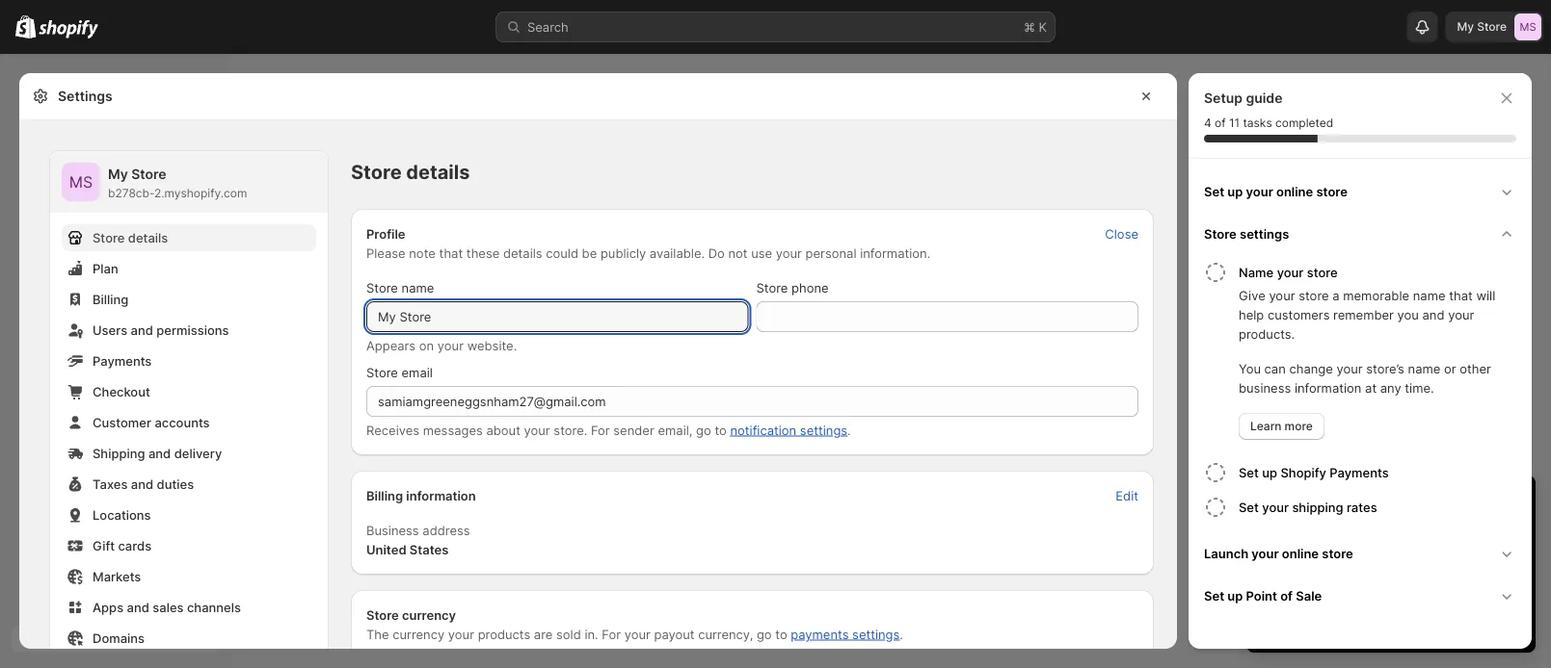Task type: vqa. For each thing, say whether or not it's contained in the screenshot.
that
yes



Task type: describe. For each thing, give the bounding box(es) containing it.
edit button
[[1104, 483, 1150, 510]]

store inside button
[[1204, 227, 1237, 241]]

please
[[366, 246, 405, 261]]

please note that these details could be publicly available. do not use your personal information.
[[366, 246, 930, 261]]

your up first in the right bottom of the page
[[1405, 559, 1431, 574]]

notification
[[730, 423, 796, 438]]

up for shopify
[[1262, 466, 1277, 481]]

sale
[[1296, 589, 1322, 604]]

of inside button
[[1280, 589, 1293, 604]]

my store image
[[62, 163, 100, 201]]

will
[[1476, 288, 1495, 303]]

sender
[[613, 423, 654, 438]]

products
[[478, 628, 530, 642]]

your
[[1266, 493, 1307, 517]]

your down name your store
[[1269, 288, 1295, 303]]

on
[[419, 338, 434, 353]]

change
[[1289, 361, 1333, 376]]

store.
[[554, 423, 587, 438]]

store inside name your store button
[[1307, 265, 1338, 280]]

billing for billing
[[93, 292, 128, 307]]

search
[[527, 19, 568, 34]]

select
[[1266, 559, 1303, 574]]

appears
[[366, 338, 416, 353]]

do
[[708, 246, 725, 261]]

be
[[582, 246, 597, 261]]

personal
[[805, 246, 856, 261]]

⌘ k
[[1024, 19, 1047, 34]]

users and permissions
[[93, 323, 229, 338]]

name for give your store a memorable name that will help customers remember you and your products.
[[1413, 288, 1445, 303]]

my store image
[[1514, 13, 1541, 40]]

other
[[1460, 361, 1491, 376]]

0 vertical spatial for
[[591, 423, 610, 438]]

a inside give your store a memorable name that will help customers remember you and your products.
[[1332, 288, 1339, 303]]

taxes
[[93, 477, 128, 492]]

name for you can change your store's name or other business information at any time.
[[1408, 361, 1440, 376]]

store inside the store currency the currency your products are sold in. for your payout currency, go to payments settings .
[[366, 608, 399, 623]]

up for point
[[1227, 589, 1243, 604]]

at
[[1365, 381, 1377, 396]]

taxes and duties
[[93, 477, 194, 492]]

guide
[[1246, 90, 1283, 107]]

payout
[[654, 628, 695, 642]]

sales
[[153, 601, 184, 615]]

markets link
[[62, 564, 316, 591]]

setup guide dialog
[[1189, 73, 1532, 650]]

any
[[1380, 381, 1401, 396]]

⌘
[[1024, 19, 1035, 34]]

gift
[[93, 539, 115, 554]]

close button
[[1093, 221, 1150, 248]]

customer accounts
[[93, 415, 210, 430]]

my store
[[1457, 20, 1507, 34]]

that inside give your store a memorable name that will help customers remember you and your products.
[[1449, 288, 1473, 303]]

states
[[410, 543, 449, 558]]

your right on
[[437, 338, 464, 353]]

locations
[[93, 508, 151, 523]]

phone
[[791, 281, 829, 295]]

customer accounts link
[[62, 410, 316, 437]]

select a plan to extend your shopify trial for just $1/month for your first 3 months.
[[1266, 559, 1506, 593]]

shop settings menu element
[[50, 151, 328, 669]]

settings inside button
[[1240, 227, 1289, 241]]

and for duties
[[131, 477, 153, 492]]

$1/month
[[1310, 578, 1367, 593]]

online inside button
[[1276, 184, 1313, 199]]

shipping and delivery link
[[62, 441, 316, 468]]

store down "appears"
[[366, 365, 398, 380]]

email
[[402, 365, 433, 380]]

messages
[[423, 423, 483, 438]]

set up point of sale
[[1204, 589, 1322, 604]]

Store email text field
[[366, 387, 1138, 417]]

payments link
[[62, 348, 316, 375]]

publicly
[[600, 246, 646, 261]]

these
[[466, 246, 500, 261]]

markets
[[93, 570, 141, 585]]

remember
[[1333, 308, 1394, 322]]

time.
[[1405, 381, 1434, 396]]

and inside give your store a memorable name that will help customers remember you and your products.
[[1422, 308, 1445, 322]]

Store name text field
[[366, 302, 749, 333]]

customer
[[93, 415, 151, 430]]

domains
[[93, 631, 145, 646]]

0 horizontal spatial to
[[715, 423, 727, 438]]

set up your online store
[[1204, 184, 1348, 199]]

2 horizontal spatial details
[[503, 246, 542, 261]]

extend
[[1361, 559, 1402, 574]]

0 vertical spatial of
[[1215, 116, 1226, 130]]

shopify inside the select a plan to extend your shopify trial for just $1/month for your first 3 months.
[[1435, 559, 1480, 574]]

up for your
[[1227, 184, 1243, 199]]

set for set up point of sale
[[1204, 589, 1224, 604]]

address
[[423, 523, 470, 538]]

plan
[[1317, 559, 1342, 574]]

customers
[[1268, 308, 1330, 322]]

just inside your trial just started dropdown button
[[1352, 493, 1385, 517]]

taxes and duties link
[[62, 471, 316, 498]]

trial inside dropdown button
[[1312, 493, 1347, 517]]

0 vertical spatial details
[[406, 160, 470, 184]]

billing for billing information
[[366, 489, 403, 504]]

set for set up your online store
[[1204, 184, 1224, 199]]

store settings button
[[1196, 213, 1524, 255]]

close
[[1105, 227, 1138, 241]]

trial inside the select a plan to extend your shopify trial for just $1/month for your first 3 months.
[[1483, 559, 1506, 574]]

set up your online store button
[[1196, 171, 1524, 213]]

you
[[1239, 361, 1261, 376]]

give your store a memorable name that will help customers remember you and your products.
[[1239, 288, 1495, 342]]

edit
[[1116, 489, 1138, 504]]

payments
[[791, 628, 849, 642]]

and for delivery
[[148, 446, 171, 461]]

setup guide
[[1204, 90, 1283, 107]]

rates
[[1347, 500, 1377, 515]]

store inside the set up your online store button
[[1316, 184, 1348, 199]]

b278cb-
[[108, 187, 154, 201]]

could
[[546, 246, 578, 261]]

email,
[[658, 423, 693, 438]]

a inside the select a plan to extend your shopify trial for just $1/month for your first 3 months.
[[1306, 559, 1313, 574]]

receives
[[366, 423, 419, 438]]

gift cards link
[[62, 533, 316, 560]]

0 horizontal spatial shopify image
[[15, 15, 36, 38]]

store up plan
[[93, 230, 125, 245]]

store left my store icon
[[1477, 20, 1507, 34]]

you can change your store's name or other business information at any time.
[[1239, 361, 1491, 396]]

are
[[534, 628, 553, 642]]

3
[[1446, 578, 1454, 593]]

payments inside payments link
[[93, 354, 152, 369]]

information inside settings dialog
[[406, 489, 476, 504]]

permissions
[[156, 323, 229, 338]]

setup
[[1204, 90, 1243, 107]]

your inside launch your online store "button"
[[1252, 547, 1279, 562]]

shipping
[[93, 446, 145, 461]]



Task type: locate. For each thing, give the bounding box(es) containing it.
and for permissions
[[131, 323, 153, 338]]

settings dialog
[[19, 73, 1177, 669]]

store
[[1316, 184, 1348, 199], [1307, 265, 1338, 280], [1299, 288, 1329, 303], [1322, 547, 1353, 562]]

0 horizontal spatial go
[[696, 423, 711, 438]]

1 horizontal spatial information
[[1295, 381, 1362, 396]]

store details link
[[62, 225, 316, 252]]

1 horizontal spatial a
[[1332, 288, 1339, 303]]

store down use
[[756, 281, 788, 295]]

your left store's
[[1337, 361, 1363, 376]]

to left payments
[[775, 628, 787, 642]]

0 horizontal spatial billing
[[93, 292, 128, 307]]

business
[[366, 523, 419, 538]]

can
[[1264, 361, 1286, 376]]

0 vertical spatial go
[[696, 423, 711, 438]]

0 horizontal spatial settings
[[800, 423, 847, 438]]

your up store settings
[[1246, 184, 1273, 199]]

plan link
[[62, 255, 316, 282]]

gift cards
[[93, 539, 151, 554]]

1 horizontal spatial store details
[[351, 160, 470, 184]]

just down set up shopify payments button
[[1352, 493, 1385, 517]]

1 vertical spatial for
[[602, 628, 621, 642]]

11
[[1229, 116, 1240, 130]]

users
[[93, 323, 127, 338]]

0 horizontal spatial .
[[847, 423, 851, 438]]

mark name your store as done image
[[1204, 261, 1227, 284]]

your left store. in the bottom of the page
[[524, 423, 550, 438]]

apps and sales channels
[[93, 601, 241, 615]]

store details up profile on the left of the page
[[351, 160, 470, 184]]

my for my store
[[1457, 20, 1474, 34]]

0 horizontal spatial shopify
[[1281, 466, 1326, 481]]

and right 'taxes'
[[131, 477, 153, 492]]

1 horizontal spatial details
[[406, 160, 470, 184]]

0 vertical spatial just
[[1352, 493, 1385, 517]]

billing up the business
[[366, 489, 403, 504]]

currency
[[402, 608, 456, 623], [393, 628, 445, 642]]

1 horizontal spatial to
[[775, 628, 787, 642]]

Store phone text field
[[756, 302, 1138, 333]]

name
[[402, 281, 434, 295], [1413, 288, 1445, 303], [1408, 361, 1440, 376]]

and right apps
[[127, 601, 149, 615]]

0 vertical spatial shopify
[[1281, 466, 1326, 481]]

just inside the select a plan to extend your shopify trial for just $1/month for your first 3 months.
[[1286, 578, 1307, 593]]

and right you
[[1422, 308, 1445, 322]]

to right plan
[[1345, 559, 1357, 574]]

payments up checkout
[[93, 354, 152, 369]]

to inside the store currency the currency your products are sold in. for your payout currency, go to payments settings .
[[775, 628, 787, 642]]

your left shipping
[[1262, 500, 1289, 515]]

checkout link
[[62, 379, 316, 406]]

business
[[1239, 381, 1291, 396]]

store inside my store b278cb-2.myshopify.com
[[131, 166, 166, 183]]

your trial just started button
[[1246, 476, 1536, 517]]

1 horizontal spatial trial
[[1483, 559, 1506, 574]]

cards
[[118, 539, 151, 554]]

up up store settings
[[1227, 184, 1243, 199]]

for
[[591, 423, 610, 438], [602, 628, 621, 642]]

1 vertical spatial my
[[108, 166, 128, 183]]

payments inside set up shopify payments button
[[1330, 466, 1389, 481]]

set for set your shipping rates
[[1239, 500, 1259, 515]]

store email
[[366, 365, 433, 380]]

1 vertical spatial up
[[1262, 466, 1277, 481]]

go inside the store currency the currency your products are sold in. for your payout currency, go to payments settings .
[[757, 628, 772, 642]]

0 horizontal spatial just
[[1286, 578, 1307, 593]]

store currency the currency your products are sold in. for your payout currency, go to payments settings .
[[366, 608, 903, 642]]

shipping and delivery
[[93, 446, 222, 461]]

and right users
[[131, 323, 153, 338]]

. inside the store currency the currency your products are sold in. for your payout currency, go to payments settings .
[[900, 628, 903, 642]]

0 horizontal spatial of
[[1215, 116, 1226, 130]]

1 horizontal spatial just
[[1352, 493, 1385, 517]]

information up address
[[406, 489, 476, 504]]

tasks
[[1243, 116, 1272, 130]]

to left notification
[[715, 423, 727, 438]]

2 horizontal spatial to
[[1345, 559, 1357, 574]]

0 vertical spatial that
[[439, 246, 463, 261]]

0 horizontal spatial store details
[[93, 230, 168, 245]]

1 vertical spatial .
[[900, 628, 903, 642]]

details up note
[[406, 160, 470, 184]]

shopify image
[[15, 15, 36, 38], [39, 20, 99, 39]]

store phone
[[756, 281, 829, 295]]

details down b278cb-
[[128, 230, 168, 245]]

set your shipping rates
[[1239, 500, 1377, 515]]

store down please
[[366, 281, 398, 295]]

4
[[1204, 116, 1211, 130]]

my
[[1457, 20, 1474, 34], [108, 166, 128, 183]]

0 horizontal spatial a
[[1306, 559, 1313, 574]]

completed
[[1275, 116, 1333, 130]]

0 vertical spatial payments
[[93, 354, 152, 369]]

2.myshopify.com
[[154, 187, 247, 201]]

online up sale on the bottom
[[1282, 547, 1319, 562]]

currency right the
[[393, 628, 445, 642]]

store up profile on the left of the page
[[351, 160, 402, 184]]

settings right payments
[[852, 628, 900, 642]]

1 horizontal spatial shopify image
[[39, 20, 99, 39]]

0 vertical spatial up
[[1227, 184, 1243, 199]]

channels
[[187, 601, 241, 615]]

set for set up shopify payments
[[1239, 466, 1259, 481]]

name
[[1239, 265, 1274, 280]]

trial
[[1312, 493, 1347, 517], [1483, 559, 1506, 574]]

1 vertical spatial shopify
[[1435, 559, 1480, 574]]

just
[[1352, 493, 1385, 517], [1286, 578, 1307, 593]]

store details inside shop settings menu element
[[93, 230, 168, 245]]

settings up name
[[1240, 227, 1289, 241]]

name your store button
[[1239, 255, 1524, 286]]

that
[[439, 246, 463, 261], [1449, 288, 1473, 303]]

0 vertical spatial information
[[1295, 381, 1362, 396]]

and for sales
[[127, 601, 149, 615]]

or
[[1444, 361, 1456, 376]]

1 vertical spatial to
[[1345, 559, 1357, 574]]

that right note
[[439, 246, 463, 261]]

trial left rates
[[1312, 493, 1347, 517]]

store inside give your store a memorable name that will help customers remember you and your products.
[[1299, 288, 1329, 303]]

apps and sales channels link
[[62, 595, 316, 622]]

website.
[[467, 338, 517, 353]]

1 vertical spatial just
[[1286, 578, 1307, 593]]

0 vertical spatial .
[[847, 423, 851, 438]]

name inside give your store a memorable name that will help customers remember you and your products.
[[1413, 288, 1445, 303]]

that inside settings dialog
[[439, 246, 463, 261]]

in.
[[585, 628, 598, 642]]

1 vertical spatial currency
[[393, 628, 445, 642]]

0 vertical spatial trial
[[1312, 493, 1347, 517]]

set inside set up point of sale button
[[1204, 589, 1224, 604]]

sold
[[556, 628, 581, 642]]

set inside set up shopify payments button
[[1239, 466, 1259, 481]]

set down launch
[[1204, 589, 1224, 604]]

0 vertical spatial settings
[[1240, 227, 1289, 241]]

of left sale on the bottom
[[1280, 589, 1293, 604]]

store up the
[[366, 608, 399, 623]]

currency down the states
[[402, 608, 456, 623]]

profile
[[366, 227, 405, 241]]

settings
[[58, 88, 112, 105]]

mark set up shopify payments as done image
[[1204, 462, 1227, 485]]

2 for from the left
[[1370, 578, 1386, 593]]

set right mark set up shopify payments as done icon
[[1239, 466, 1259, 481]]

set inside button
[[1204, 184, 1224, 199]]

store
[[1477, 20, 1507, 34], [351, 160, 402, 184], [131, 166, 166, 183], [1204, 227, 1237, 241], [93, 230, 125, 245], [366, 281, 398, 295], [756, 281, 788, 295], [366, 365, 398, 380], [366, 608, 399, 623]]

that left will
[[1449, 288, 1473, 303]]

domains link
[[62, 626, 316, 653]]

1 horizontal spatial of
[[1280, 589, 1293, 604]]

1 for from the left
[[1266, 578, 1282, 593]]

online up store settings
[[1276, 184, 1313, 199]]

1 horizontal spatial my
[[1457, 20, 1474, 34]]

1 horizontal spatial shopify
[[1435, 559, 1480, 574]]

checkout
[[93, 385, 150, 400]]

0 horizontal spatial that
[[439, 246, 463, 261]]

shipping
[[1292, 500, 1343, 515]]

1 horizontal spatial .
[[900, 628, 903, 642]]

launch
[[1204, 547, 1248, 562]]

ms button
[[62, 163, 100, 201]]

your inside you can change your store's name or other business information at any time.
[[1337, 361, 1363, 376]]

k
[[1039, 19, 1047, 34]]

online
[[1276, 184, 1313, 199], [1282, 547, 1319, 562]]

my inside my store b278cb-2.myshopify.com
[[108, 166, 128, 183]]

for right in.
[[602, 628, 621, 642]]

1 vertical spatial that
[[1449, 288, 1473, 303]]

go
[[696, 423, 711, 438], [757, 628, 772, 642]]

store details up plan
[[93, 230, 168, 245]]

name down note
[[402, 281, 434, 295]]

set inside set your shipping rates button
[[1239, 500, 1259, 515]]

go right email,
[[696, 423, 711, 438]]

a up remember
[[1332, 288, 1339, 303]]

0 vertical spatial a
[[1332, 288, 1339, 303]]

launch your online store button
[[1196, 533, 1524, 575]]

for down select
[[1266, 578, 1282, 593]]

name inside you can change your store's name or other business information at any time.
[[1408, 361, 1440, 376]]

apps
[[93, 601, 123, 615]]

up left point
[[1227, 589, 1243, 604]]

of right 4
[[1215, 116, 1226, 130]]

shopify up the 3
[[1435, 559, 1480, 574]]

1 horizontal spatial go
[[757, 628, 772, 642]]

mark set your shipping rates as done image
[[1204, 496, 1227, 520]]

0 vertical spatial currency
[[402, 608, 456, 623]]

just down select
[[1286, 578, 1307, 593]]

2 vertical spatial details
[[503, 246, 542, 261]]

notification settings link
[[730, 423, 847, 438]]

details left could
[[503, 246, 542, 261]]

0 vertical spatial online
[[1276, 184, 1313, 199]]

set right the mark set your shipping rates as done image
[[1239, 500, 1259, 515]]

your
[[1246, 184, 1273, 199], [776, 246, 802, 261], [1277, 265, 1304, 280], [1269, 288, 1295, 303], [1448, 308, 1474, 322], [437, 338, 464, 353], [1337, 361, 1363, 376], [524, 423, 550, 438], [1262, 500, 1289, 515], [1252, 547, 1279, 562], [1405, 559, 1431, 574], [1390, 578, 1416, 593], [448, 628, 474, 642], [624, 628, 650, 642]]

4 of 11 tasks completed
[[1204, 116, 1333, 130]]

1 vertical spatial go
[[757, 628, 772, 642]]

plan
[[93, 261, 118, 276]]

0 horizontal spatial my
[[108, 166, 128, 183]]

your inside set your shipping rates button
[[1262, 500, 1289, 515]]

name up time.
[[1408, 361, 1440, 376]]

your right use
[[776, 246, 802, 261]]

appears on your website.
[[366, 338, 517, 353]]

your left first in the right bottom of the page
[[1390, 578, 1416, 593]]

your right launch
[[1252, 547, 1279, 562]]

online inside "button"
[[1282, 547, 1319, 562]]

1 vertical spatial of
[[1280, 589, 1293, 604]]

2 vertical spatial settings
[[852, 628, 900, 642]]

2 horizontal spatial settings
[[1240, 227, 1289, 241]]

billing up users
[[93, 292, 128, 307]]

1 horizontal spatial billing
[[366, 489, 403, 504]]

started
[[1390, 493, 1456, 517]]

trial up months.
[[1483, 559, 1506, 574]]

1 horizontal spatial payments
[[1330, 466, 1389, 481]]

my store b278cb-2.myshopify.com
[[108, 166, 247, 201]]

. right payments
[[900, 628, 903, 642]]

name inside settings dialog
[[402, 281, 434, 295]]

settings right notification
[[800, 423, 847, 438]]

1 horizontal spatial that
[[1449, 288, 1473, 303]]

your left products
[[448, 628, 474, 642]]

. right notification
[[847, 423, 851, 438]]

information down the change
[[1295, 381, 1362, 396]]

1 vertical spatial payments
[[1330, 466, 1389, 481]]

store inside launch your online store "button"
[[1322, 547, 1353, 562]]

1 horizontal spatial for
[[1370, 578, 1386, 593]]

my for my store b278cb-2.myshopify.com
[[108, 166, 128, 183]]

and down customer accounts at the left bottom of the page
[[148, 446, 171, 461]]

your inside the set up your online store button
[[1246, 184, 1273, 199]]

1 vertical spatial information
[[406, 489, 476, 504]]

0 vertical spatial to
[[715, 423, 727, 438]]

your trial just started
[[1266, 493, 1456, 517]]

payments settings link
[[791, 628, 900, 642]]

details inside store details link
[[128, 230, 168, 245]]

payments up the your trial just started
[[1330, 466, 1389, 481]]

1 vertical spatial trial
[[1483, 559, 1506, 574]]

for inside the store currency the currency your products are sold in. for your payout currency, go to payments settings .
[[602, 628, 621, 642]]

1 vertical spatial settings
[[800, 423, 847, 438]]

currency,
[[698, 628, 753, 642]]

1 vertical spatial a
[[1306, 559, 1313, 574]]

store up b278cb-
[[131, 166, 166, 183]]

settings inside the store currency the currency your products are sold in. for your payout currency, go to payments settings .
[[852, 628, 900, 642]]

billing information
[[366, 489, 476, 504]]

a left plan
[[1306, 559, 1313, 574]]

the
[[366, 628, 389, 642]]

go right currency,
[[757, 628, 772, 642]]

0 horizontal spatial payments
[[93, 354, 152, 369]]

for
[[1266, 578, 1282, 593], [1370, 578, 1386, 593]]

use
[[751, 246, 772, 261]]

store up mark name your store as done icon
[[1204, 227, 1237, 241]]

give
[[1239, 288, 1265, 303]]

shopify up set your shipping rates
[[1281, 466, 1326, 481]]

your right you
[[1448, 308, 1474, 322]]

0 vertical spatial my
[[1457, 20, 1474, 34]]

your left payout
[[624, 628, 650, 642]]

0 horizontal spatial trial
[[1312, 493, 1347, 517]]

2 vertical spatial up
[[1227, 589, 1243, 604]]

1 vertical spatial store details
[[93, 230, 168, 245]]

billing link
[[62, 286, 316, 313]]

0 horizontal spatial details
[[128, 230, 168, 245]]

0 vertical spatial billing
[[93, 292, 128, 307]]

set up store settings
[[1204, 184, 1224, 199]]

0 horizontal spatial for
[[1266, 578, 1282, 593]]

name up you
[[1413, 288, 1445, 303]]

for down the extend
[[1370, 578, 1386, 593]]

2 vertical spatial to
[[775, 628, 787, 642]]

1 vertical spatial online
[[1282, 547, 1319, 562]]

0 horizontal spatial information
[[406, 489, 476, 504]]

shopify inside button
[[1281, 466, 1326, 481]]

0 vertical spatial store details
[[351, 160, 470, 184]]

to inside the select a plan to extend your shopify trial for just $1/month for your first 3 months.
[[1345, 559, 1357, 574]]

memorable
[[1343, 288, 1409, 303]]

learn more
[[1250, 420, 1313, 434]]

note
[[409, 246, 436, 261]]

1 vertical spatial billing
[[366, 489, 403, 504]]

my left my store icon
[[1457, 20, 1474, 34]]

locations link
[[62, 502, 316, 529]]

your right name
[[1277, 265, 1304, 280]]

up up your
[[1262, 466, 1277, 481]]

your inside name your store button
[[1277, 265, 1304, 280]]

billing inside "link"
[[93, 292, 128, 307]]

1 vertical spatial details
[[128, 230, 168, 245]]

for right store. in the bottom of the page
[[591, 423, 610, 438]]

a
[[1332, 288, 1339, 303], [1306, 559, 1313, 574]]

not
[[728, 246, 748, 261]]

name your store element
[[1200, 286, 1524, 441]]

1 horizontal spatial settings
[[852, 628, 900, 642]]

products.
[[1239, 327, 1295, 342]]

information inside you can change your store's name or other business information at any time.
[[1295, 381, 1362, 396]]

my up b278cb-
[[108, 166, 128, 183]]

point
[[1246, 589, 1277, 604]]



